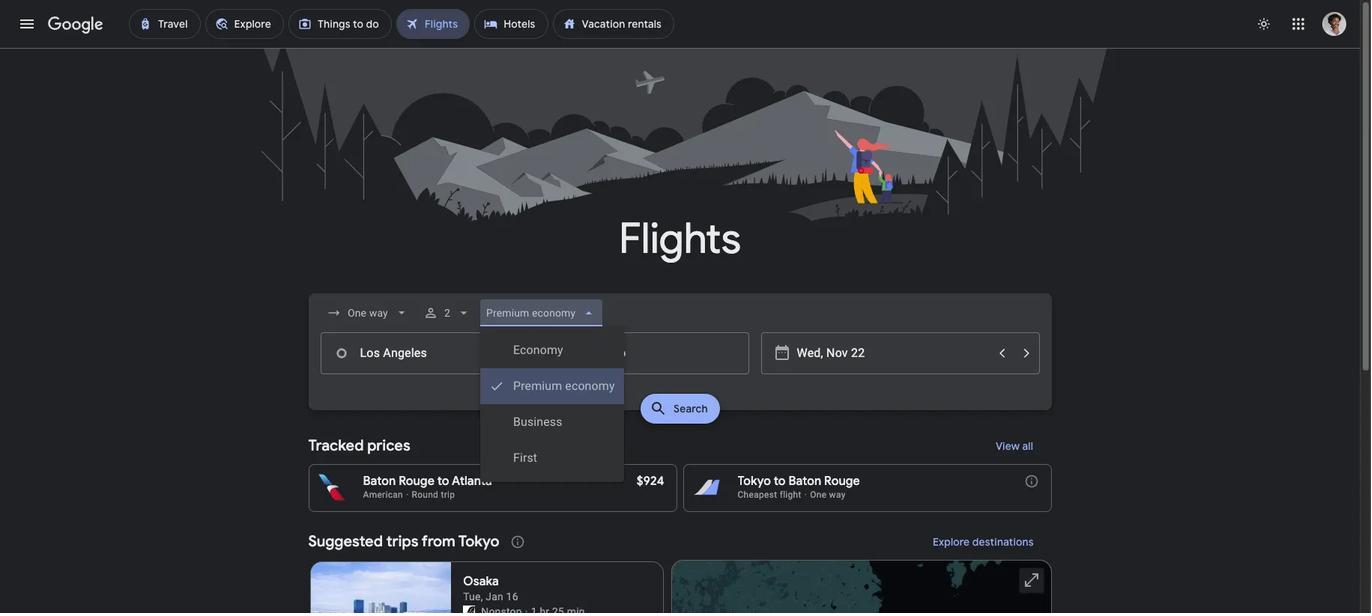 Task type: vqa. For each thing, say whether or not it's contained in the screenshot.
About link
no



Task type: describe. For each thing, give the bounding box(es) containing it.
tracked prices region
[[308, 429, 1052, 513]]

round trip
[[412, 490, 455, 501]]

cheapest flight
[[738, 490, 802, 501]]

way
[[830, 490, 846, 501]]

view
[[997, 440, 1021, 454]]

2 button
[[418, 295, 478, 331]]

trip
[[441, 490, 455, 501]]

american
[[363, 490, 403, 501]]

More info text field
[[1024, 475, 1039, 493]]

2 option from the top
[[481, 369, 624, 405]]

$924
[[637, 475, 665, 490]]

swap origin and destination. image
[[526, 345, 544, 363]]

destinations
[[973, 536, 1034, 550]]

2 rouge from the left
[[825, 475, 861, 490]]

search button
[[641, 394, 720, 424]]

star flyer image
[[463, 606, 475, 614]]

round
[[412, 490, 439, 501]]

2 to from the left
[[774, 475, 786, 490]]

main menu image
[[18, 15, 36, 33]]

tokyo inside tracked prices region
[[738, 475, 771, 490]]

none text field inside flight "search field"
[[538, 333, 749, 375]]

atlanta
[[452, 475, 492, 490]]

tracked
[[308, 437, 364, 456]]

1 baton from the left
[[363, 475, 396, 490]]

suggested trips from tokyo region
[[308, 525, 1052, 614]]

cheapest
[[738, 490, 778, 501]]

flights
[[619, 213, 741, 266]]

2 baton from the left
[[789, 475, 822, 490]]

explore
[[933, 536, 970, 550]]

4 option from the top
[[481, 441, 624, 477]]

explore destinations
[[933, 536, 1034, 550]]

suggested
[[308, 533, 383, 552]]

1 rouge from the left
[[399, 475, 435, 490]]



Task type: locate. For each thing, give the bounding box(es) containing it.
baton up american
[[363, 475, 396, 490]]

0 horizontal spatial baton
[[363, 475, 396, 490]]

tokyo inside region
[[459, 533, 500, 552]]

flight
[[780, 490, 802, 501]]

1 horizontal spatial baton
[[789, 475, 822, 490]]

to up trip
[[438, 475, 450, 490]]

0 horizontal spatial to
[[438, 475, 450, 490]]

 image
[[805, 490, 808, 501]]

baton rouge to atlanta
[[363, 475, 492, 490]]

0 horizontal spatial tokyo
[[459, 533, 500, 552]]

Flight search field
[[297, 294, 1064, 483]]

one way
[[811, 490, 846, 501]]

None text field
[[538, 333, 749, 375]]

rouge up way
[[825, 475, 861, 490]]

1 vertical spatial tokyo
[[459, 533, 500, 552]]

change appearance image
[[1247, 6, 1283, 42]]

1 to from the left
[[438, 475, 450, 490]]

option
[[481, 333, 624, 369], [481, 369, 624, 405], [481, 405, 624, 441], [481, 441, 624, 477]]

baton
[[363, 475, 396, 490], [789, 475, 822, 490]]

rouge up 'round'
[[399, 475, 435, 490]]

tracked prices
[[308, 437, 411, 456]]

rouge
[[399, 475, 435, 490], [825, 475, 861, 490]]

16
[[506, 592, 519, 603]]

baton up one
[[789, 475, 822, 490]]

prices
[[367, 437, 411, 456]]

tue,
[[463, 592, 483, 603]]

osaka
[[463, 575, 499, 590]]

select your preferred seating class. list box
[[481, 327, 624, 483]]

2
[[445, 307, 451, 319]]

1 horizontal spatial to
[[774, 475, 786, 490]]

tokyo up osaka
[[459, 533, 500, 552]]

Departure text field
[[797, 334, 989, 374]]

trips
[[387, 533, 419, 552]]

one
[[811, 490, 827, 501]]

 image
[[525, 605, 528, 614]]

0 vertical spatial tokyo
[[738, 475, 771, 490]]

1 option from the top
[[481, 333, 624, 369]]

tokyo up cheapest
[[738, 475, 771, 490]]

None text field
[[320, 333, 532, 375]]

from
[[422, 533, 456, 552]]

to up cheapest flight at the right of page
[[774, 475, 786, 490]]

1 horizontal spatial tokyo
[[738, 475, 771, 490]]

search
[[674, 403, 708, 416]]

to
[[438, 475, 450, 490], [774, 475, 786, 490]]

osaka tue, jan 16
[[463, 575, 519, 603]]

1 horizontal spatial rouge
[[825, 475, 861, 490]]

all
[[1023, 440, 1034, 454]]

more info image
[[1024, 475, 1039, 490]]

jan
[[486, 592, 504, 603]]

924 US dollars text field
[[637, 475, 665, 490]]

tokyo
[[738, 475, 771, 490], [459, 533, 500, 552]]

None field
[[320, 300, 415, 327], [481, 300, 603, 327], [320, 300, 415, 327], [481, 300, 603, 327]]

view all
[[997, 440, 1034, 454]]

3 option from the top
[[481, 405, 624, 441]]

suggested trips from tokyo
[[308, 533, 500, 552]]

tokyo to baton rouge
[[738, 475, 861, 490]]

0 horizontal spatial rouge
[[399, 475, 435, 490]]

explore destinations button
[[915, 525, 1052, 561]]



